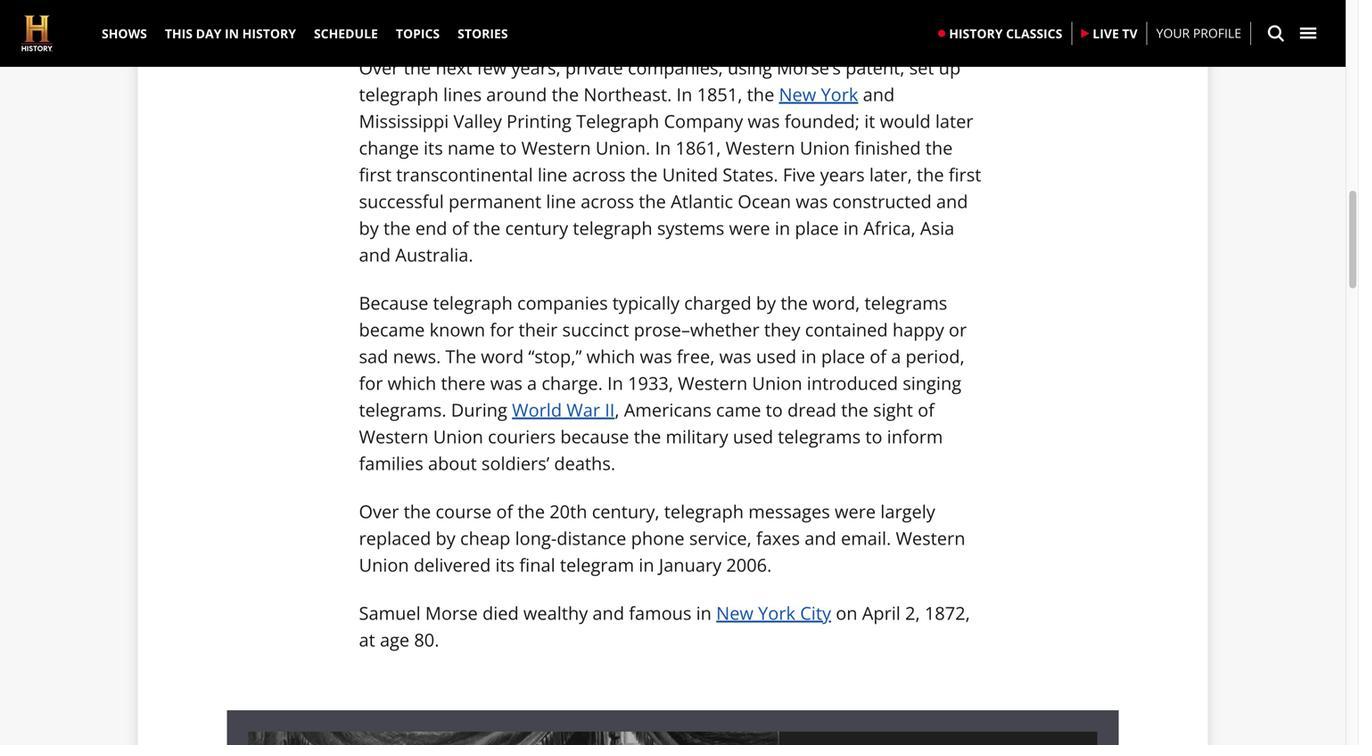 Task type: describe. For each thing, give the bounding box(es) containing it.
singing
[[903, 371, 962, 396]]

up
[[939, 55, 961, 80]]

sight
[[874, 398, 914, 423]]

constructed
[[833, 189, 932, 214]]

by inside because telegraph companies typically charged by the word, telegrams became known for their succinct prose–whether they contained happy or sad news. the word "stop," which was free, was used in place of a period, for which there was a charge. in 1933, western union introduced singing telegrams. during
[[757, 291, 776, 316]]

of inside and mississippi valley printing telegraph company was founded; it would later change its name to western union. in 1861, western union finished the first transcontinental line across the united states. five years later, the first successful permanent line across the atlantic ocean was constructed and by the end of the century telegraph systems were in place in africa, asia and australia.
[[452, 216, 469, 241]]

typically
[[613, 291, 680, 316]]

the up printing
[[552, 82, 579, 107]]

and inside over the course of the 20th century, telegraph messages were largely replaced by cheap long-distance phone service, faxes and email. western union delivered its final telegram in january 2006.
[[805, 527, 837, 551]]

2,
[[906, 602, 921, 626]]

war
[[567, 398, 601, 423]]

replaced
[[359, 527, 431, 551]]

line,
[[681, 0, 715, 5]]

famous
[[629, 602, 692, 626]]

delivered
[[414, 553, 491, 578]]

years,
[[512, 55, 561, 80]]

western inside over the course of the 20th century, telegraph messages were largely replaced by cheap long-distance phone service, faxes and email. western union delivered its final telegram in january 2006.
[[896, 527, 966, 551]]

wrought!"
[[398, 7, 479, 32]]

their
[[519, 318, 558, 342]]

happy
[[893, 318, 945, 342]]

city
[[801, 602, 832, 626]]

over the line, with the message: "what hath god wrought!"
[[359, 0, 967, 32]]

distance
[[557, 527, 627, 551]]

stories
[[458, 25, 508, 42]]

0 horizontal spatial for
[[359, 371, 383, 396]]

service,
[[690, 527, 752, 551]]

by inside over the course of the 20th century, telegraph messages were largely replaced by cheap long-distance phone service, faxes and email. western union delivered its final telegram in january 2006.
[[436, 527, 456, 551]]

was down word
[[491, 371, 523, 396]]

were inside and mississippi valley printing telegraph company was founded; it would later change its name to western union. in 1861, western union finished the first transcontinental line across the united states. five years later, the first successful permanent line across the atlantic ocean was constructed and by the end of the century telegraph systems were in place in africa, asia and australia.
[[729, 216, 771, 241]]

this day in history
[[165, 25, 296, 42]]

0 vertical spatial across
[[573, 162, 626, 187]]

80.
[[414, 628, 439, 653]]

in inside because telegraph companies typically charged by the word, telegrams became known for their succinct prose–whether they contained happy or sad news. the word "stop," which was free, was used in place of a period, for which there was a charge. in 1933, western union introduced singing telegrams. during
[[802, 345, 817, 369]]

telegrams inside , americans came to dread the sight of western union couriers because the military used telegrams to inform families about soldiers' deaths.
[[778, 425, 861, 449]]

mississippi
[[359, 109, 449, 133]]

,
[[615, 398, 620, 423]]

ii
[[605, 398, 615, 423]]

in right day
[[225, 25, 239, 42]]

shows
[[102, 25, 147, 42]]

on
[[836, 602, 858, 626]]

the up long-
[[518, 500, 545, 524]]

companies,
[[628, 55, 723, 80]]

and down telegram in the left bottom of the page
[[593, 602, 625, 626]]

0 horizontal spatial history
[[242, 25, 296, 42]]

became
[[359, 318, 425, 342]]

years
[[821, 162, 865, 187]]

succinct
[[563, 318, 630, 342]]

final
[[520, 553, 556, 578]]

1 vertical spatial to
[[766, 398, 783, 423]]

schedule
[[314, 25, 378, 42]]

in inside over the next few years, private companies, using morse's patent, set up telegraph lines around the northeast. in 1851, the
[[677, 82, 693, 107]]

new york
[[779, 82, 859, 107]]

hath
[[929, 0, 967, 5]]

valley
[[454, 109, 502, 133]]

1 horizontal spatial a
[[892, 345, 902, 369]]

the down later
[[926, 136, 953, 160]]

"stop,"
[[529, 345, 582, 369]]

1861,
[[676, 136, 721, 160]]

century
[[505, 216, 569, 241]]

0 horizontal spatial new
[[717, 602, 754, 626]]

telegraph inside over the course of the 20th century, telegraph messages were largely replaced by cheap long-distance phone service, faxes and email. western union delivered its final telegram in january 2006.
[[665, 500, 744, 524]]

1 vertical spatial which
[[388, 371, 437, 396]]

1 horizontal spatial for
[[490, 318, 514, 342]]

your
[[1157, 25, 1191, 42]]

word,
[[813, 291, 860, 316]]

was up 1933,
[[640, 345, 672, 369]]

western inside because telegraph companies typically charged by the word, telegrams became known for their succinct prose–whether they contained happy or sad news. the word "stop," which was free, was used in place of a period, for which there was a charge. in 1933, western union introduced singing telegrams. during
[[678, 371, 748, 396]]

history logo image
[[21, 16, 53, 51]]

union inside because telegraph companies typically charged by the word, telegrams became known for their succinct prose–whether they contained happy or sad news. the word "stop," which was free, was used in place of a period, for which there was a charge. in 1933, western union introduced singing telegrams. during
[[753, 371, 803, 396]]

they
[[765, 318, 801, 342]]

morse
[[425, 602, 478, 626]]

telegrams inside because telegraph companies typically charged by the word, telegrams became known for their succinct prose–whether they contained happy or sad news. the word "stop," which was free, was used in place of a period, for which there was a charge. in 1933, western union introduced singing telegrams. during
[[865, 291, 948, 316]]

0 horizontal spatial york
[[759, 602, 796, 626]]

long-
[[515, 527, 557, 551]]

the up replaced
[[404, 500, 431, 524]]

finished
[[855, 136, 921, 160]]

known
[[430, 318, 486, 342]]

2006.
[[727, 553, 772, 578]]

morse's
[[777, 55, 841, 80]]

samuel morse died wealthy and famous in new york city
[[359, 602, 832, 626]]

western inside , americans came to dread the sight of western union couriers because the military used telegrams to inform families about soldiers' deaths.
[[359, 425, 429, 449]]

in left africa,
[[844, 216, 859, 241]]

the down union.
[[631, 162, 658, 187]]

systems
[[657, 216, 725, 241]]

military
[[666, 425, 729, 449]]

0 vertical spatial which
[[587, 345, 636, 369]]

the down americans
[[634, 425, 662, 449]]

charged
[[685, 291, 752, 316]]

union inside , americans came to dread the sight of western union couriers because the military used telegrams to inform families about soldiers' deaths.
[[433, 425, 484, 449]]

1851,
[[697, 82, 743, 107]]

period,
[[906, 345, 965, 369]]

the down permanent
[[474, 216, 501, 241]]

inform
[[888, 425, 944, 449]]

1 vertical spatial a
[[527, 371, 537, 396]]

at
[[359, 628, 375, 653]]

printing
[[507, 109, 572, 133]]

2 horizontal spatial to
[[866, 425, 883, 449]]

lines
[[443, 82, 482, 107]]

permanent
[[449, 189, 542, 214]]

tv
[[1123, 25, 1138, 42]]

americans
[[624, 398, 712, 423]]

transcontinental
[[396, 162, 533, 187]]

came
[[717, 398, 762, 423]]

of inside , americans came to dread the sight of western union couriers because the military used telegrams to inform families about soldiers' deaths.
[[918, 398, 935, 423]]

century,
[[592, 500, 660, 524]]

the left line,
[[649, 0, 676, 5]]

during
[[451, 398, 508, 423]]

telegram
[[560, 553, 635, 578]]

world war ii
[[512, 398, 615, 423]]

was up "states."
[[748, 109, 780, 133]]

later,
[[870, 162, 913, 187]]

cheap
[[460, 527, 511, 551]]

soldiers'
[[482, 452, 550, 476]]



Task type: vqa. For each thing, say whether or not it's contained in the screenshot.
Succinct
yes



Task type: locate. For each thing, give the bounding box(es) containing it.
patent,
[[846, 55, 905, 80]]

around
[[487, 82, 547, 107]]

africa,
[[864, 216, 916, 241]]

by up delivered
[[436, 527, 456, 551]]

were up email.
[[835, 500, 876, 524]]

change
[[359, 136, 419, 160]]

0 vertical spatial over
[[359, 55, 399, 80]]

western down printing
[[522, 136, 591, 160]]

0 horizontal spatial by
[[359, 216, 379, 241]]

, americans came to dread the sight of western union couriers because the military used telegrams to inform families about soldiers' deaths.
[[359, 398, 944, 476]]

because
[[561, 425, 630, 449]]

couriers
[[488, 425, 556, 449]]

place inside and mississippi valley printing telegraph company was founded; it would later change its name to western union. in 1861, western union finished the first transcontinental line across the united states. five years later, the first successful permanent line across the atlantic ocean was constructed and by the end of the century telegraph systems were in place in africa, asia and australia.
[[795, 216, 839, 241]]

new down 2006.
[[717, 602, 754, 626]]

0 vertical spatial telegrams
[[865, 291, 948, 316]]

its
[[424, 136, 443, 160], [496, 553, 515, 578]]

2 vertical spatial by
[[436, 527, 456, 551]]

to down the sight
[[866, 425, 883, 449]]

western down largely at bottom
[[896, 527, 966, 551]]

new
[[779, 82, 817, 107], [717, 602, 754, 626]]

used
[[757, 345, 797, 369], [733, 425, 774, 449]]

2 over from the top
[[359, 500, 399, 524]]

largely
[[881, 500, 936, 524]]

the right later, in the right top of the page
[[917, 162, 945, 187]]

telegrams down dread
[[778, 425, 861, 449]]

0 horizontal spatial which
[[388, 371, 437, 396]]

the down introduced
[[842, 398, 869, 423]]

1 vertical spatial were
[[835, 500, 876, 524]]

in down contained
[[802, 345, 817, 369]]

in left 1861, on the top of the page
[[655, 136, 671, 160]]

over the course of the 20th century, telegraph messages were largely replaced by cheap long-distance phone service, faxes and email. western union delivered its final telegram in january 2006.
[[359, 500, 966, 578]]

new down the morse's
[[779, 82, 817, 107]]

by
[[359, 216, 379, 241], [757, 291, 776, 316], [436, 527, 456, 551]]

over for over the next few years, private companies, using morse's patent, set up telegraph lines around the northeast. in 1851, the
[[359, 55, 399, 80]]

1 vertical spatial used
[[733, 425, 774, 449]]

sad
[[359, 345, 389, 369]]

the inside because telegraph companies typically charged by the word, telegrams became known for their succinct prose–whether they contained happy or sad news. the word "stop," which was free, was used in place of a period, for which there was a charge. in 1933, western union introduced singing telegrams. during
[[781, 291, 808, 316]]

1 vertical spatial new
[[717, 602, 754, 626]]

2 horizontal spatial by
[[757, 291, 776, 316]]

0 vertical spatial place
[[795, 216, 839, 241]]

its left 'final'
[[496, 553, 515, 578]]

open menu image
[[1300, 25, 1318, 42]]

wealthy
[[524, 602, 588, 626]]

0 vertical spatial its
[[424, 136, 443, 160]]

united
[[663, 162, 718, 187]]

company
[[664, 109, 744, 133]]

1 vertical spatial across
[[581, 189, 635, 214]]

to right came
[[766, 398, 783, 423]]

was right the free,
[[720, 345, 752, 369]]

telegraph up mississippi
[[359, 82, 439, 107]]

1 horizontal spatial york
[[821, 82, 859, 107]]

in down phone
[[639, 553, 655, 578]]

email.
[[842, 527, 892, 551]]

0 vertical spatial for
[[490, 318, 514, 342]]

1 first from the left
[[359, 162, 392, 187]]

york up founded;
[[821, 82, 859, 107]]

western up "states."
[[726, 136, 796, 160]]

new york link
[[779, 82, 859, 107]]

profile
[[1194, 25, 1242, 42]]

york left city
[[759, 602, 796, 626]]

1 vertical spatial by
[[757, 291, 776, 316]]

0 horizontal spatial first
[[359, 162, 392, 187]]

this day in history link
[[156, 0, 305, 67]]

telegraph right century
[[573, 216, 653, 241]]

union down founded;
[[800, 136, 850, 160]]

over down 'schedule'
[[359, 55, 399, 80]]

over up replaced
[[359, 500, 399, 524]]

the down the topics
[[404, 55, 431, 80]]

place inside because telegraph companies typically charged by the word, telegrams became known for their succinct prose–whether they contained happy or sad news. the word "stop," which was free, was used in place of a period, for which there was a charge. in 1933, western union introduced singing telegrams. during
[[822, 345, 866, 369]]

for down sad
[[359, 371, 383, 396]]

union inside and mississippi valley printing telegraph company was founded; it would later change its name to western union. in 1861, western union finished the first transcontinental line across the united states. five years later, the first successful permanent line across the atlantic ocean was constructed and by the end of the century telegraph systems were in place in africa, asia and australia.
[[800, 136, 850, 160]]

the down the successful
[[384, 216, 411, 241]]

1 horizontal spatial to
[[766, 398, 783, 423]]

asia
[[921, 216, 955, 241]]

a down happy
[[892, 345, 902, 369]]

0 vertical spatial were
[[729, 216, 771, 241]]

0 vertical spatial used
[[757, 345, 797, 369]]

world war ii link
[[512, 398, 615, 423]]

were inside over the course of the 20th century, telegraph messages were largely replaced by cheap long-distance phone service, faxes and email. western union delivered its final telegram in january 2006.
[[835, 500, 876, 524]]

telegraph up the known on the top left
[[433, 291, 513, 316]]

1 horizontal spatial first
[[949, 162, 982, 187]]

over inside over the course of the 20th century, telegraph messages were largely replaced by cheap long-distance phone service, faxes and email. western union delivered its final telegram in january 2006.
[[359, 500, 399, 524]]

deaths.
[[554, 452, 616, 476]]

telegraph up service,
[[665, 500, 744, 524]]

1 horizontal spatial which
[[587, 345, 636, 369]]

1 vertical spatial place
[[822, 345, 866, 369]]

of
[[452, 216, 469, 241], [870, 345, 887, 369], [918, 398, 935, 423], [497, 500, 513, 524]]

the down the united
[[639, 189, 666, 214]]

union up dread
[[753, 371, 803, 396]]

the
[[649, 0, 676, 5], [760, 0, 788, 5], [404, 55, 431, 80], [552, 82, 579, 107], [747, 82, 775, 107], [926, 136, 953, 160], [631, 162, 658, 187], [917, 162, 945, 187], [639, 189, 666, 214], [384, 216, 411, 241], [474, 216, 501, 241], [781, 291, 808, 316], [842, 398, 869, 423], [634, 425, 662, 449], [404, 500, 431, 524], [518, 500, 545, 524]]

of inside over the course of the 20th century, telegraph messages were largely replaced by cheap long-distance phone service, faxes and email. western union delivered its final telegram in january 2006.
[[497, 500, 513, 524]]

over the next few years, private companies, using morse's patent, set up telegraph lines around the northeast. in 1851, the
[[359, 55, 961, 107]]

your profile
[[1157, 25, 1242, 42]]

union inside over the course of the 20th century, telegraph messages were largely replaced by cheap long-distance phone service, faxes and email. western union delivered its final telegram in january 2006.
[[359, 553, 409, 578]]

2 vertical spatial to
[[866, 425, 883, 449]]

the
[[446, 345, 477, 369]]

used inside , americans came to dread the sight of western union couriers because the military used telegrams to inform families about soldiers' deaths.
[[733, 425, 774, 449]]

world
[[512, 398, 562, 423]]

successful
[[359, 189, 444, 214]]

western down the free,
[[678, 371, 748, 396]]

founded;
[[785, 109, 860, 133]]

by inside and mississippi valley printing telegraph company was founded; it would later change its name to western union. in 1861, western union finished the first transcontinental line across the united states. five years later, the first successful permanent line across the atlantic ocean was constructed and by the end of the century telegraph systems were in place in africa, asia and australia.
[[359, 216, 379, 241]]

april
[[863, 602, 901, 626]]

history classics
[[950, 25, 1063, 42]]

union down replaced
[[359, 553, 409, 578]]

1 vertical spatial over
[[359, 500, 399, 524]]

used inside because telegraph companies typically charged by the word, telegrams became known for their succinct prose–whether they contained happy or sad news. the word "stop," which was free, was used in place of a period, for which there was a charge. in 1933, western union introduced singing telegrams. during
[[757, 345, 797, 369]]

telegraph inside and mississippi valley printing telegraph company was founded; it would later change its name to western union. in 1861, western union finished the first transcontinental line across the united states. five years later, the first successful permanent line across the atlantic ocean was constructed and by the end of the century telegraph systems were in place in africa, asia and australia.
[[573, 216, 653, 241]]

1 horizontal spatial new
[[779, 82, 817, 107]]

day
[[196, 25, 222, 42]]

there
[[441, 371, 486, 396]]

its inside and mississippi valley printing telegraph company was founded; it would later change its name to western union. in 1861, western union finished the first transcontinental line across the united states. five years later, the first successful permanent line across the atlantic ocean was constructed and by the end of the century telegraph systems were in place in africa, asia and australia.
[[424, 136, 443, 160]]

of up introduced
[[870, 345, 887, 369]]

stories link
[[449, 0, 517, 67]]

in down ocean
[[775, 216, 791, 241]]

history right day
[[242, 25, 296, 42]]

history classics link
[[930, 9, 1072, 58]]

0 vertical spatial york
[[821, 82, 859, 107]]

0 vertical spatial line
[[538, 162, 568, 187]]

on april 2, 1872, at age 80.
[[359, 602, 971, 653]]

shows link
[[93, 0, 156, 67]]

faxes
[[757, 527, 800, 551]]

telegrams up happy
[[865, 291, 948, 316]]

contained
[[806, 318, 888, 342]]

history down hath
[[950, 25, 1003, 42]]

1 horizontal spatial history
[[950, 25, 1003, 42]]

schedule link
[[305, 0, 387, 67]]

first down "change"
[[359, 162, 392, 187]]

in inside over the course of the 20th century, telegraph messages were largely replaced by cheap long-distance phone service, faxes and email. western union delivered its final telegram in january 2006.
[[639, 553, 655, 578]]

and mississippi valley printing telegraph company was founded; it would later change its name to western union. in 1861, western union finished the first transcontinental line across the united states. five years later, the first successful permanent line across the atlantic ocean was constructed and by the end of the century telegraph systems were in place in africa, asia and australia.
[[359, 82, 982, 267]]

its inside over the course of the 20th century, telegraph messages were largely replaced by cheap long-distance phone service, faxes and email. western union delivered its final telegram in january 2006.
[[496, 553, 515, 578]]

a
[[892, 345, 902, 369], [527, 371, 537, 396]]

which down succinct
[[587, 345, 636, 369]]

to inside and mississippi valley printing telegraph company was founded; it would later change its name to western union. in 1861, western union finished the first transcontinental line across the united states. five years later, the first successful permanent line across the atlantic ocean was constructed and by the end of the century telegraph systems were in place in africa, asia and australia.
[[500, 136, 517, 160]]

0 vertical spatial new
[[779, 82, 817, 107]]

american painter-turned-inventor samuel morse (1791 - 1872) sends the first public telegram from the supreme court chamber in the capitol, washington, dc, to baltimore, 24th may 1844. morse sent the message 'what hath god wrought?' (photo by authenticated news/getty images) image
[[249, 733, 779, 746]]

the down using
[[747, 82, 775, 107]]

1 vertical spatial its
[[496, 553, 515, 578]]

over inside over the next few years, private companies, using morse's patent, set up telegraph lines around the northeast. in 1851, the
[[359, 55, 399, 80]]

line down printing
[[538, 162, 568, 187]]

in inside and mississippi valley printing telegraph company was founded; it would later change its name to western union. in 1861, western union finished the first transcontinental line across the united states. five years later, the first successful permanent line across the atlantic ocean was constructed and by the end of the century telegraph systems were in place in africa, asia and australia.
[[655, 136, 671, 160]]

place
[[795, 216, 839, 241], [822, 345, 866, 369]]

set
[[910, 55, 935, 80]]

of inside because telegraph companies typically charged by the word, telegrams became known for their succinct prose–whether they contained happy or sad news. the word "stop," which was free, was used in place of a period, for which there was a charge. in 1933, western union introduced singing telegrams. during
[[870, 345, 887, 369]]

and down messages
[[805, 527, 837, 551]]

1 vertical spatial york
[[759, 602, 796, 626]]

over
[[359, 55, 399, 80], [359, 500, 399, 524]]

western up families
[[359, 425, 429, 449]]

which down news.
[[388, 371, 437, 396]]

1 horizontal spatial its
[[496, 553, 515, 578]]

this
[[165, 25, 193, 42]]

in right famous
[[697, 602, 712, 626]]

0 vertical spatial by
[[359, 216, 379, 241]]

were down ocean
[[729, 216, 771, 241]]

1872,
[[925, 602, 971, 626]]

1 vertical spatial line
[[546, 189, 576, 214]]

by up they
[[757, 291, 776, 316]]

0 horizontal spatial to
[[500, 136, 517, 160]]

telegraph inside over the next few years, private companies, using morse's patent, set up telegraph lines around the northeast. in 1851, the
[[359, 82, 439, 107]]

died
[[483, 602, 519, 626]]

few
[[477, 55, 507, 80]]

and up asia
[[937, 189, 969, 214]]

by down the successful
[[359, 216, 379, 241]]

over for over the course of the 20th century, telegraph messages were largely replaced by cheap long-distance phone service, faxes and email. western union delivered its final telegram in january 2006.
[[359, 500, 399, 524]]

live tv link
[[1073, 9, 1147, 58]]

0 horizontal spatial a
[[527, 371, 537, 396]]

place down 'five' at the top right of the page
[[795, 216, 839, 241]]

its left name
[[424, 136, 443, 160]]

later
[[936, 109, 974, 133]]

over
[[607, 0, 644, 5]]

to right name
[[500, 136, 517, 160]]

2 first from the left
[[949, 162, 982, 187]]

1 horizontal spatial were
[[835, 500, 876, 524]]

five
[[783, 162, 816, 187]]

1 vertical spatial for
[[359, 371, 383, 396]]

were
[[729, 216, 771, 241], [835, 500, 876, 524]]

and up because
[[359, 243, 391, 267]]

charge.
[[542, 371, 603, 396]]

in inside because telegraph companies typically charged by the word, telegrams became known for their succinct prose–whether they contained happy or sad news. the word "stop," which was free, was used in place of a period, for which there was a charge. in 1933, western union introduced singing telegrams. during
[[608, 371, 624, 396]]

line up century
[[546, 189, 576, 214]]

northeast.
[[584, 82, 672, 107]]

union.
[[596, 136, 651, 160]]

new york city link
[[717, 602, 832, 626]]

with
[[720, 0, 756, 5]]

0 horizontal spatial its
[[424, 136, 443, 160]]

1 horizontal spatial by
[[436, 527, 456, 551]]

in down companies,
[[677, 82, 693, 107]]

0 vertical spatial a
[[892, 345, 902, 369]]

because telegraph companies typically charged by the word, telegrams became known for their succinct prose–whether they contained happy or sad news. the word "stop," which was free, was used in place of a period, for which there was a charge. in 1933, western union introduced singing telegrams. during
[[359, 291, 967, 423]]

0 vertical spatial to
[[500, 136, 517, 160]]

of up cheap
[[497, 500, 513, 524]]

in up ,
[[608, 371, 624, 396]]

in
[[225, 25, 239, 42], [677, 82, 693, 107], [655, 136, 671, 160], [608, 371, 624, 396]]

1 vertical spatial telegrams
[[778, 425, 861, 449]]

and down patent,
[[863, 82, 895, 107]]

samuel
[[359, 602, 421, 626]]

of right 'end'
[[452, 216, 469, 241]]

telegraph inside because telegraph companies typically charged by the word, telegrams became known for their succinct prose–whether they contained happy or sad news. the word "stop," which was free, was used in place of a period, for which there was a charge. in 1933, western union introduced singing telegrams. during
[[433, 291, 513, 316]]

york
[[821, 82, 859, 107], [759, 602, 796, 626]]

next
[[436, 55, 473, 80]]

message:
[[792, 0, 870, 5]]

0 horizontal spatial were
[[729, 216, 771, 241]]

1 horizontal spatial telegrams
[[865, 291, 948, 316]]

was down 'five' at the top right of the page
[[796, 189, 828, 214]]

used down came
[[733, 425, 774, 449]]

the up they
[[781, 291, 808, 316]]

of down singing
[[918, 398, 935, 423]]

used down they
[[757, 345, 797, 369]]

1 over from the top
[[359, 55, 399, 80]]

place down contained
[[822, 345, 866, 369]]

first down later
[[949, 162, 982, 187]]

companies
[[518, 291, 608, 316]]

it
[[865, 109, 876, 133]]

union up about
[[433, 425, 484, 449]]

would
[[880, 109, 931, 133]]

god
[[359, 7, 394, 32]]

telegraph
[[359, 82, 439, 107], [573, 216, 653, 241], [433, 291, 513, 316], [665, 500, 744, 524]]

topics link
[[387, 0, 449, 67]]

0 horizontal spatial telegrams
[[778, 425, 861, 449]]

for up word
[[490, 318, 514, 342]]

the right with
[[760, 0, 788, 5]]

a up world
[[527, 371, 537, 396]]



